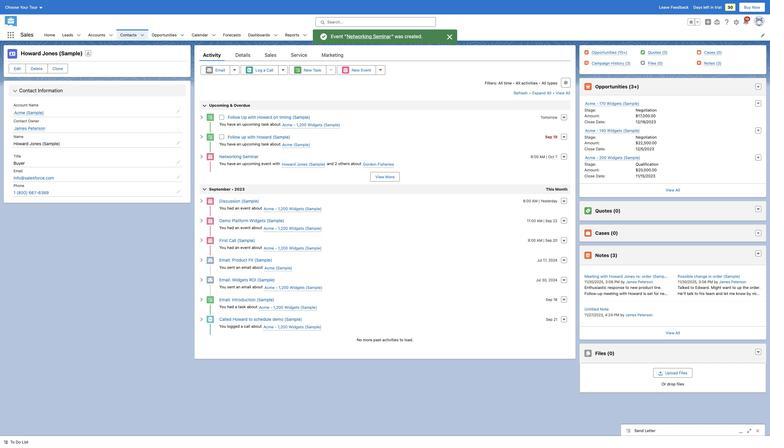 Task type: locate. For each thing, give the bounding box(es) containing it.
0 vertical spatial email
[[242, 265, 252, 270]]

contacts list item
[[117, 30, 148, 41]]

text default image inside dashboards list item
[[274, 33, 278, 37]]

date: up '140'
[[597, 119, 606, 124]]

11/30/2025, inside meeting with howard jones re: order (sample) 11/30/2025, 3:06 pm by james peterson enthusiastic response to new product line. follow-up meeting with howard is set for next month. prior to next meeting, need to: send proposal to howard's team make adjustments to demo do run through with anne and jason
[[585, 280, 605, 285]]

new
[[304, 68, 312, 73], [352, 68, 360, 73]]

email for widgets
[[242, 285, 252, 290]]

1 vertical spatial howard jones (sample)
[[14, 141, 60, 146]]

1 vertical spatial opportunities
[[596, 84, 628, 89]]

to
[[10, 440, 15, 445]]

opportunities list item
[[148, 30, 188, 41]]

demo inside meeting with howard jones re: order (sample) 11/30/2025, 3:06 pm by james peterson enthusiastic response to new product line. follow-up meeting with howard is set for next month. prior to next meeting, need to: send proposal to howard's team make adjustments to demo do run through with anne and jason
[[590, 309, 600, 314]]

acme up 'schedule'
[[259, 305, 270, 310]]

close for $22,500.00 close date:
[[585, 147, 595, 151]]

upload files
[[666, 371, 688, 376]]

sep left '18' in the right of the page
[[546, 298, 553, 302]]

james peterson
[[14, 126, 45, 131]]

1 new from the left
[[304, 68, 312, 73]]

date: for 200
[[597, 174, 606, 178]]

to down prior
[[602, 303, 606, 308]]

next
[[661, 291, 669, 296], [613, 297, 621, 302]]

0 horizontal spatial order
[[643, 274, 652, 279]]

activity
[[203, 52, 221, 58]]

email inside 'you sent an email about acme (sample)'
[[242, 265, 252, 270]]

$20,000.00
[[636, 168, 658, 173]]

2 event image from the top
[[207, 198, 214, 205]]

networking seminar link
[[347, 34, 392, 40], [220, 154, 259, 159]]

acme - 1,200 widgets (sample) link for sep 21
[[264, 325, 322, 331]]

2 vertical spatial email:
[[220, 297, 231, 303]]

1 " from the left
[[345, 34, 347, 39]]

text default image inside calendar list item
[[212, 33, 216, 37]]

had down first call (sample) on the bottom left of page
[[227, 245, 234, 250]]

0 vertical spatial activities
[[522, 81, 538, 86]]

have for you have an upcoming task about acme (sample)
[[227, 142, 236, 147]]

title
[[14, 154, 21, 159]]

0 vertical spatial networking
[[347, 34, 372, 39]]

1 vertical spatial next
[[613, 297, 621, 302]]

0 vertical spatial view all
[[667, 188, 681, 193]]

and inside possible change in order (sample) 11/30/2025, 3:06 pm by james peterson talked to edward. might want to up the order. he'll talk to his team and let me know by mid- july.
[[717, 291, 724, 296]]

opportunities link
[[148, 30, 180, 41]]

1 you from the top
[[220, 122, 226, 127]]

1 horizontal spatial next
[[661, 291, 669, 296]]

acme (sample) link up "you sent an email about acme - 1,200 widgets (sample)"
[[265, 265, 293, 272]]

email image for email: product fit (sample)
[[207, 257, 214, 264]]

email image up task icon at the left
[[207, 277, 214, 284]]

1 horizontal spatial event
[[361, 68, 371, 73]]

fisheries
[[378, 162, 394, 167]]

do left run
[[601, 309, 606, 314]]

james inside meeting with howard jones re: order (sample) 11/30/2025, 3:06 pm by james peterson enthusiastic response to new product line. follow-up meeting with howard is set for next month. prior to next meeting, need to: send proposal to howard's team make adjustments to demo do run through with anne and jason
[[627, 280, 638, 285]]

(sample) inside you have an upcoming task about acme - 1,200 widgets (sample)
[[324, 123, 340, 127]]

3:06 up "edward."
[[699, 280, 707, 285]]

1,200 inside "you sent an email about acme - 1,200 widgets (sample)"
[[279, 286, 289, 290]]

had for sep 18
[[227, 305, 234, 310]]

4:24
[[606, 313, 614, 318]]

1 order from the left
[[643, 274, 652, 279]]

you inside you have an upcoming event with howard jones (sample) and 2 others about gordon fisheries
[[220, 161, 226, 166]]

1 vertical spatial activities
[[383, 338, 399, 343]]

task for acme (sample)
[[262, 142, 269, 147]]

0 vertical spatial opportunities
[[152, 32, 177, 37]]

0 horizontal spatial name
[[14, 135, 23, 139]]

1 vertical spatial jul
[[537, 278, 542, 283]]

event image
[[207, 218, 214, 225]]

reports list item
[[282, 30, 311, 41]]

0 vertical spatial sales
[[20, 32, 34, 38]]

jones
[[42, 50, 58, 57], [30, 141, 41, 146], [297, 162, 308, 167], [625, 274, 636, 279]]

you down first
[[220, 245, 226, 250]]

2 you had an event about acme - 1,200 widgets (sample) from the top
[[220, 226, 322, 231]]

list
[[22, 440, 28, 445]]

1 horizontal spatial cases image
[[698, 50, 702, 54]]

2 vertical spatial event image
[[207, 237, 214, 245]]

2 upcoming from the top
[[243, 142, 261, 147]]

0 horizontal spatial 11/30/2025,
[[585, 280, 605, 285]]

3 close from the top
[[585, 174, 595, 178]]

text default image for dashboards
[[274, 33, 278, 37]]

files
[[677, 382, 685, 387]]

close for $17,000.00 close date:
[[585, 119, 595, 124]]

sales left home
[[20, 32, 34, 38]]

0 vertical spatial contact
[[19, 88, 37, 93]]

1 vertical spatial acme (sample) link
[[283, 142, 310, 148]]

2 amount: from the top
[[585, 141, 601, 145]]

james peterson link down contact owner
[[14, 125, 45, 132]]

3 had from the top
[[227, 245, 234, 250]]

1 vertical spatial cases image
[[585, 230, 592, 237]]

0 vertical spatial cases image
[[698, 50, 702, 54]]

or
[[662, 382, 667, 387]]

0 vertical spatial send
[[655, 297, 665, 302]]

quotes up the cases
[[596, 208, 613, 214]]

1 (800) 667-6389
[[14, 190, 49, 195]]

upcoming down networking seminar
[[243, 161, 261, 166]]

| left yesterday on the right top
[[539, 199, 540, 204]]

1,200 inside you logged a call about acme - 1,200 widgets (sample)
[[278, 325, 288, 330]]

july.
[[679, 297, 687, 302]]

1 vertical spatial email
[[14, 169, 23, 173]]

1 you had an event about acme - 1,200 widgets (sample) from the top
[[220, 206, 322, 211]]

0 horizontal spatial cases image
[[585, 230, 592, 237]]

1 horizontal spatial and
[[649, 309, 656, 314]]

1 11/30/2025, from the left
[[585, 280, 605, 285]]

about up fit on the left of the page
[[252, 245, 262, 250]]

reports
[[285, 32, 300, 37]]

campaign history (3) link
[[592, 60, 631, 66]]

peterson inside untitled note 11/27/2023, 4:24 pm by james peterson
[[638, 313, 653, 318]]

send inside meeting with howard jones re: order (sample) 11/30/2025, 3:06 pm by james peterson enthusiastic response to new product line. follow-up meeting with howard is set for next month. prior to next meeting, need to: send proposal to howard's team make adjustments to demo do run through with anne and jason
[[655, 297, 665, 302]]

1,200 for sep 18
[[274, 305, 284, 310]]

note
[[601, 307, 609, 312]]

amount: down 170
[[585, 114, 601, 118]]

in inside possible change in order (sample) 11/30/2025, 3:06 pm by james peterson talked to edward. might want to up the order. he'll talk to his team and let me know by mid- july.
[[709, 274, 713, 279]]

roi
[[249, 278, 257, 283]]

0 horizontal spatial seminar
[[243, 154, 259, 159]]

had inside you had a task about acme - 1,200 widgets (sample)
[[227, 305, 234, 310]]

am right 11:00 at the top right of page
[[538, 219, 543, 223]]

1 vertical spatial 8:00
[[524, 199, 532, 204]]

11/30/2025, up enthusiastic
[[585, 280, 605, 285]]

acme - 200 widgets (sample)
[[586, 155, 641, 160]]

1 horizontal spatial activities
[[522, 81, 538, 86]]

howard jones (sample) link
[[282, 162, 326, 168]]

text default image
[[77, 33, 81, 37], [109, 33, 113, 37], [140, 33, 145, 37], [180, 33, 185, 37], [274, 33, 278, 37], [303, 33, 307, 37], [757, 252, 761, 256], [200, 258, 204, 263], [200, 298, 204, 302]]

0 horizontal spatial new
[[304, 68, 312, 73]]

- inside "acme - 140 widgets (sample)" link
[[597, 128, 599, 133]]

email: introduction (sample)
[[220, 297, 275, 303]]

(800)
[[17, 190, 28, 195]]

acme (sample) link for you have an upcoming task about acme (sample)
[[283, 142, 310, 148]]

5 you from the top
[[220, 226, 226, 231]]

6 you from the top
[[220, 245, 226, 250]]

0 horizontal spatial 3:06
[[606, 280, 614, 285]]

you inside you logged a call about acme - 1,200 widgets (sample)
[[220, 324, 226, 329]]

3:06 up response
[[606, 280, 614, 285]]

2 vertical spatial task
[[238, 305, 246, 310]]

close inside $17,000.00 close date:
[[585, 119, 595, 124]]

leave
[[660, 5, 671, 10]]

text default image for accounts
[[109, 33, 113, 37]]

1 horizontal spatial new
[[352, 68, 360, 73]]

1 vertical spatial view all
[[667, 331, 681, 336]]

1 vertical spatial a
[[235, 305, 237, 310]]

0 vertical spatial sent
[[227, 265, 235, 270]]

- down follow up with howard on timing (sample)
[[294, 123, 296, 127]]

about down on
[[270, 122, 281, 127]]

1 vertical spatial amount:
[[585, 141, 601, 145]]

opportunities image
[[585, 50, 589, 54], [585, 83, 592, 90]]

1 negotiation amount: from the top
[[585, 108, 658, 118]]

date: inside $22,500.00 close date:
[[597, 147, 606, 151]]

follow for follow up with howard on timing (sample)
[[228, 115, 240, 120]]

2 new from the left
[[352, 68, 360, 73]]

delete
[[31, 66, 43, 71]]

am for discussion (sample)
[[533, 199, 538, 204]]

0 vertical spatial (0)
[[614, 208, 621, 214]]

cases image left the cases
[[585, 230, 592, 237]]

(sample) inside meeting with howard jones re: order (sample) 11/30/2025, 3:06 pm by james peterson enthusiastic response to new product line. follow-up meeting with howard is set for next month. prior to next meeting, need to: send proposal to howard's team make adjustments to demo do run through with anne and jason
[[653, 274, 670, 279]]

meeting
[[585, 274, 600, 279]]

sep 18
[[546, 298, 558, 302]]

1 horizontal spatial up
[[599, 291, 603, 296]]

&
[[230, 103, 233, 108]]

have inside you have an upcoming task about acme - 1,200 widgets (sample)
[[227, 122, 236, 127]]

acme - 1,200 widgets (sample) link for 11:00 am | sep 22
[[264, 226, 322, 232]]

acme - 1,200 widgets (sample) link for 8:00 am | yesterday
[[264, 206, 322, 212]]

7
[[556, 155, 558, 159]]

james peterson link up want
[[720, 280, 747, 285]]

to
[[626, 286, 630, 290], [691, 286, 695, 290], [733, 286, 737, 290], [695, 291, 699, 296], [609, 297, 612, 302], [602, 303, 606, 308], [585, 309, 589, 314], [249, 317, 253, 322], [400, 338, 404, 343]]

an down discussion (sample)
[[235, 206, 240, 211]]

acme up "you sent an email about acme - 1,200 widgets (sample)"
[[265, 266, 275, 271]]

had down discussion
[[227, 206, 234, 211]]

2 vertical spatial have
[[227, 161, 236, 166]]

2 " from the left
[[392, 34, 394, 39]]

with right meeting
[[601, 274, 609, 279]]

to inside status
[[400, 338, 404, 343]]

9 you from the top
[[220, 305, 226, 310]]

acme - 1,200 widgets (sample) link for jul 30, 2024
[[265, 285, 323, 291]]

have up networking seminar
[[227, 142, 236, 147]]

2 have from the top
[[227, 142, 236, 147]]

2 2024 from the top
[[549, 278, 558, 283]]

a down introduction
[[235, 305, 237, 310]]

have inside you have an upcoming event with howard jones (sample) and 2 others about gordon fisheries
[[227, 161, 236, 166]]

1 2024 from the top
[[549, 258, 558, 263]]

0 vertical spatial acme (sample) link
[[14, 109, 44, 116]]

- inside you logged a call about acme - 1,200 widgets (sample)
[[275, 325, 277, 330]]

(sample) inside you logged a call about acme - 1,200 widgets (sample)
[[305, 325, 322, 330]]

pm inside meeting with howard jones re: order (sample) 11/30/2025, 3:06 pm by james peterson enthusiastic response to new product line. follow-up meeting with howard is set for next month. prior to next meeting, need to: send proposal to howard's team make adjustments to demo do run through with anne and jason
[[615, 280, 620, 285]]

7 you from the top
[[220, 265, 226, 270]]

info@salesforce.com link
[[14, 175, 54, 181]]

new for new event
[[352, 68, 360, 73]]

contact for contact owner
[[14, 119, 27, 123]]

acme (sample) link for you sent an email about acme (sample)
[[265, 265, 293, 272]]

no
[[357, 338, 362, 343]]

details link
[[236, 49, 251, 61]]

0 horizontal spatial send
[[635, 429, 644, 434]]

2 vertical spatial upcoming
[[243, 161, 261, 166]]

2024 right 17,
[[549, 258, 558, 263]]

filters: all time • all activities • all types
[[485, 81, 558, 86]]

send up adjustments
[[655, 297, 665, 302]]

0 vertical spatial email image
[[207, 257, 214, 264]]

1 follow from the top
[[228, 115, 240, 120]]

- left "200"
[[597, 155, 599, 160]]

stage: down "acme - 170 widgets (sample)" link on the top of page
[[585, 108, 597, 112]]

2 email from the top
[[242, 285, 252, 290]]

email down buyer
[[14, 169, 23, 173]]

james
[[14, 126, 27, 131], [627, 280, 638, 285], [720, 280, 731, 285], [626, 313, 637, 318]]

0 vertical spatial a
[[264, 68, 266, 73]]

marketing link
[[322, 49, 344, 61]]

3 you had an event about acme - 1,200 widgets (sample) from the top
[[220, 245, 322, 251]]

sep for sep 19
[[546, 135, 553, 139]]

to up "me"
[[733, 286, 737, 290]]

3 date: from the top
[[597, 174, 606, 178]]

task down follow up with howard (sample) 'link'
[[262, 142, 269, 147]]

email: widgets roi (sample)
[[220, 278, 275, 283]]

call right log on the left top of page
[[267, 68, 274, 73]]

and inside meeting with howard jones re: order (sample) 11/30/2025, 3:06 pm by james peterson enthusiastic response to new product line. follow-up meeting with howard is set for next month. prior to next meeting, need to: send proposal to howard's team make adjustments to demo do run through with anne and jason
[[649, 309, 656, 314]]

| for first call (sample)
[[544, 239, 545, 243]]

3 you from the top
[[220, 161, 226, 166]]

you for sep 21
[[220, 324, 226, 329]]

you for tomorrow
[[220, 122, 226, 127]]

1 horizontal spatial do
[[601, 309, 606, 314]]

up up prior
[[599, 291, 603, 296]]

or drop files
[[662, 382, 685, 387]]

10 button
[[743, 17, 751, 26]]

1 opportunities image from the top
[[585, 50, 589, 54]]

0 vertical spatial quotes
[[315, 32, 328, 37]]

0 horizontal spatial up
[[242, 135, 247, 140]]

about inside you have an upcoming task about acme (sample)
[[270, 142, 281, 147]]

demo down proposal
[[590, 309, 600, 314]]

1 negotiation from the top
[[636, 108, 658, 112]]

have for you have an upcoming task about acme - 1,200 widgets (sample)
[[227, 122, 236, 127]]

1 horizontal spatial "
[[392, 34, 394, 39]]

- inside "you sent an email about acme - 1,200 widgets (sample)"
[[276, 286, 278, 290]]

2 horizontal spatial and
[[717, 291, 724, 296]]

email down the activity link
[[216, 68, 225, 73]]

8 you from the top
[[220, 285, 226, 290]]

sales up log a call
[[265, 52, 277, 58]]

contact for contact information
[[19, 88, 37, 93]]

cases image for cases
[[585, 230, 592, 237]]

2 negotiation amount: from the top
[[585, 135, 658, 145]]

1 vertical spatial sent
[[227, 285, 235, 290]]

cases (0)
[[705, 50, 723, 55]]

text default image inside reports list item
[[303, 33, 307, 37]]

1 date: from the top
[[597, 119, 606, 124]]

pm right 4:24
[[615, 313, 620, 318]]

2 date: from the top
[[597, 147, 606, 151]]

1 vertical spatial email:
[[220, 278, 231, 283]]

demo
[[590, 309, 600, 314], [273, 317, 284, 322]]

1 horizontal spatial order
[[714, 274, 723, 279]]

task for acme - 1,200 widgets (sample)
[[262, 122, 269, 127]]

you inside you had a task about acme - 1,200 widgets (sample)
[[220, 305, 226, 310]]

edit name image
[[176, 141, 181, 145]]

•
[[513, 81, 515, 86], [539, 81, 541, 86], [530, 91, 532, 95], [553, 91, 555, 95], [232, 187, 234, 192]]

2 you from the top
[[220, 142, 226, 147]]

1 upcoming from the top
[[243, 122, 261, 127]]

a left 'call'
[[241, 324, 243, 329]]

2 vertical spatial stage:
[[585, 162, 597, 167]]

2 had from the top
[[227, 226, 234, 231]]

10
[[746, 17, 750, 21]]

1 email from the top
[[242, 265, 252, 270]]

by inside untitled note 11/27/2023, 4:24 pm by james peterson
[[621, 313, 625, 318]]

up down up
[[242, 135, 247, 140]]

your
[[20, 5, 28, 10]]

1 horizontal spatial name
[[29, 103, 38, 108]]

2 3:06 from the left
[[699, 280, 707, 285]]

follow up networking seminar
[[228, 135, 240, 140]]

2 vertical spatial close
[[585, 174, 595, 178]]

contact inside dropdown button
[[19, 88, 37, 93]]

jul for email: product fit (sample)
[[538, 258, 543, 263]]

all
[[499, 81, 503, 86], [516, 81, 521, 86], [542, 81, 547, 86], [547, 91, 552, 95], [566, 91, 571, 95], [676, 188, 681, 193], [676, 331, 681, 336]]

email image
[[207, 257, 214, 264], [207, 277, 214, 284]]

calendar link
[[188, 30, 212, 41]]

howard
[[21, 50, 41, 57], [258, 115, 273, 120], [257, 135, 272, 140], [14, 141, 28, 146], [282, 162, 296, 167], [610, 274, 624, 279], [629, 291, 643, 296], [233, 317, 248, 322]]

1 horizontal spatial call
[[267, 68, 274, 73]]

you for jul 30, 2024
[[220, 285, 226, 290]]

dashboards link
[[245, 30, 274, 41]]

upcoming
[[243, 122, 261, 127], [243, 142, 261, 147], [243, 161, 261, 166]]

upcoming inside you have an upcoming task about acme - 1,200 widgets (sample)
[[243, 122, 261, 127]]

cases image up the notes image
[[698, 50, 702, 54]]

date: down "200"
[[597, 174, 606, 178]]

3 have from the top
[[227, 161, 236, 166]]

email: for email: product fit (sample)
[[220, 258, 231, 263]]

in for change
[[709, 274, 713, 279]]

• left 2023
[[232, 187, 234, 192]]

about down 'roi'
[[253, 285, 263, 290]]

service
[[291, 52, 308, 58]]

event down first call (sample) link
[[241, 245, 251, 250]]

contact image
[[8, 49, 17, 59]]

1 vertical spatial quotes
[[596, 208, 613, 214]]

a right log on the left top of page
[[264, 68, 266, 73]]

2 11/30/2025, from the left
[[679, 280, 698, 285]]

0 vertical spatial negotiation amount:
[[585, 108, 658, 118]]

0 horizontal spatial sales
[[20, 32, 34, 38]]

am for demo platform widgets (sample)
[[538, 219, 543, 223]]

about inside you logged a call about acme - 1,200 widgets (sample)
[[252, 324, 262, 329]]

order up might
[[714, 274, 723, 279]]

had up called
[[227, 305, 234, 310]]

1 task image from the top
[[207, 114, 214, 121]]

1 amount: from the top
[[585, 114, 601, 118]]

1 horizontal spatial 11/30/2025,
[[679, 280, 698, 285]]

- down called howard to schedule demo (sample)
[[275, 325, 277, 330]]

and
[[327, 161, 334, 166], [717, 291, 724, 296], [649, 309, 656, 314]]

accounts list item
[[85, 30, 117, 41]]

0 horizontal spatial files
[[596, 351, 607, 357]]

you had an event about acme - 1,200 widgets (sample) down demo platform widgets (sample) link at the top left of page
[[220, 226, 322, 231]]

tab list
[[200, 49, 571, 61]]

with down you have an upcoming task about acme (sample)
[[273, 161, 280, 166]]

acme down timing
[[283, 123, 293, 127]]

1 vertical spatial email image
[[207, 277, 214, 284]]

1 3:06 from the left
[[606, 280, 614, 285]]

by down howard's
[[621, 313, 625, 318]]

11:00
[[528, 219, 537, 223]]

0 horizontal spatial call
[[229, 238, 237, 243]]

2 follow from the top
[[228, 135, 240, 140]]

2 email: from the top
[[220, 278, 231, 283]]

you have an upcoming task about acme - 1,200 widgets (sample)
[[220, 122, 340, 127]]

contact up account name
[[19, 88, 37, 93]]

2 stage: from the top
[[585, 135, 597, 140]]

text default image
[[212, 33, 216, 37], [13, 89, 17, 94], [757, 208, 761, 212], [200, 239, 204, 243], [200, 278, 204, 282], [200, 318, 204, 322], [757, 351, 761, 355], [4, 441, 8, 445]]

event image for networking seminar
[[207, 153, 214, 161]]

untitled
[[585, 307, 600, 312]]

created.
[[405, 34, 423, 39]]

to do list button
[[0, 437, 32, 449]]

name down the james peterson
[[14, 135, 23, 139]]

2 order from the left
[[714, 274, 723, 279]]

1 (800) 667-6389 link
[[14, 190, 49, 195]]

peterson inside possible change in order (sample) 11/30/2025, 3:06 pm by james peterson talked to edward. might want to up the order. he'll talk to his team and let me know by mid- july.
[[732, 280, 747, 285]]

task inside you have an upcoming task about acme - 1,200 widgets (sample)
[[262, 122, 269, 127]]

3 event image from the top
[[207, 237, 214, 245]]

2 negotiation from the top
[[636, 135, 658, 140]]

email image for email: widgets roi (sample)
[[207, 277, 214, 284]]

email inside "you sent an email about acme - 1,200 widgets (sample)"
[[242, 285, 252, 290]]

1 vertical spatial upcoming
[[243, 142, 261, 147]]

group
[[688, 18, 701, 26]]

you down the demo on the left top of page
[[220, 226, 226, 231]]

date: inside $17,000.00 close date:
[[597, 119, 606, 124]]

more
[[386, 175, 395, 179]]

gordon fisheries link
[[363, 162, 394, 168]]

activities right 'past' at the bottom left of the page
[[383, 338, 399, 343]]

edit account name image
[[176, 109, 181, 113]]

1 vertical spatial email
[[242, 285, 252, 290]]

have
[[227, 122, 236, 127], [227, 142, 236, 147], [227, 161, 236, 166]]

upcoming inside you have an upcoming event with howard jones (sample) and 2 others about gordon fisheries
[[243, 161, 261, 166]]

1 vertical spatial view all link
[[580, 184, 767, 197]]

quotes image
[[641, 50, 646, 54]]

0 vertical spatial team
[[707, 291, 716, 296]]

negotiation for acme - 140 widgets (sample)
[[636, 135, 658, 140]]

0 vertical spatial in
[[711, 5, 715, 10]]

1 vertical spatial task
[[262, 142, 269, 147]]

close inside $20,000.00 close date:
[[585, 174, 595, 178]]

text default image inside contacts list item
[[140, 33, 145, 37]]

2 vertical spatial view all link
[[580, 327, 767, 340]]

quotes for quotes
[[315, 32, 328, 37]]

(sample) inside 'you sent an email about acme (sample)'
[[276, 266, 293, 271]]

you inside 'you sent an email about acme (sample)'
[[220, 265, 226, 270]]

text default image inside leads list item
[[77, 33, 81, 37]]

task
[[262, 122, 269, 127], [262, 142, 269, 147], [238, 305, 246, 310]]

0 vertical spatial stage:
[[585, 108, 597, 112]]

2 vertical spatial amount:
[[585, 168, 601, 173]]

quotes inside 'link'
[[315, 32, 328, 37]]

acme - 1,200 widgets (sample) link for tomorrow
[[283, 122, 340, 128]]

jul for email: widgets roi (sample)
[[537, 278, 542, 283]]

0 vertical spatial event image
[[207, 153, 214, 161]]

cases image for cases (0)
[[698, 50, 702, 54]]

(0) for files (0)
[[608, 351, 615, 357]]

2 horizontal spatial a
[[264, 68, 266, 73]]

1 had from the top
[[227, 206, 234, 211]]

2 email image from the top
[[207, 277, 214, 284]]

close for $20,000.00 close date:
[[585, 174, 595, 178]]

a inside you had a task about acme - 1,200 widgets (sample)
[[235, 305, 237, 310]]

0 vertical spatial do
[[601, 309, 606, 314]]

task image
[[207, 114, 214, 121], [207, 134, 214, 141]]

1 close from the top
[[585, 119, 595, 124]]

3 upcoming from the top
[[243, 161, 261, 166]]

about down fit on the left of the page
[[253, 265, 263, 270]]

an inside you have an upcoming event with howard jones (sample) and 2 others about gordon fisheries
[[237, 161, 241, 166]]

calendar list item
[[188, 30, 220, 41]]

3 amount: from the top
[[585, 168, 601, 173]]

0 vertical spatial amount:
[[585, 114, 601, 118]]

1 vertical spatial call
[[229, 238, 237, 243]]

logged call image
[[207, 316, 214, 324]]

peterson
[[28, 126, 45, 131], [639, 280, 654, 285], [732, 280, 747, 285], [638, 313, 653, 318]]

2 vertical spatial and
[[649, 309, 656, 314]]

1 vertical spatial 2024
[[549, 278, 558, 283]]

event image left first
[[207, 237, 214, 245]]

event inside you have an upcoming event with howard jones (sample) and 2 others about gordon fisheries
[[262, 161, 272, 166]]

0 vertical spatial email
[[216, 68, 225, 73]]

event
[[331, 34, 344, 39], [361, 68, 371, 73]]

acme left "200"
[[586, 155, 596, 160]]

follow up with howard on timing (sample)
[[228, 115, 310, 120]]

1 vertical spatial negotiation
[[636, 135, 658, 140]]

task image for follow up with howard on timing (sample)
[[207, 114, 214, 121]]

negotiation up $17,000.00
[[636, 108, 658, 112]]

james up want
[[720, 280, 731, 285]]

past
[[374, 338, 382, 343]]

team inside meeting with howard jones re: order (sample) 11/30/2025, 3:06 pm by james peterson enthusiastic response to new product line. follow-up meeting with howard is set for next month. prior to next meeting, need to: send proposal to howard's team make adjustments to demo do run through with anne and jason
[[625, 303, 634, 308]]

delete button
[[26, 64, 48, 73]]

1 horizontal spatial 3:06
[[699, 280, 707, 285]]

8:00 for seminar
[[531, 155, 539, 159]]

• left expand
[[530, 91, 532, 95]]

2 close from the top
[[585, 147, 595, 151]]

you have an upcoming task about acme (sample)
[[220, 142, 310, 147]]

close down acme - 200 widgets (sample) link
[[585, 174, 595, 178]]

1 have from the top
[[227, 122, 236, 127]]

4 had from the top
[[227, 305, 234, 310]]

2024
[[549, 258, 558, 263], [549, 278, 558, 283]]

- up 'you sent an email about acme (sample)'
[[275, 246, 277, 251]]

an inside 'you sent an email about acme (sample)'
[[236, 265, 241, 270]]

by inside meeting with howard jones re: order (sample) 11/30/2025, 3:06 pm by james peterson enthusiastic response to new product line. follow-up meeting with howard is set for next month. prior to next meeting, need to: send proposal to howard's team make adjustments to demo do run through with anne and jason
[[622, 280, 626, 285]]

order.
[[751, 286, 761, 290]]

2 opportunities image from the top
[[585, 83, 592, 90]]

1 email image from the top
[[207, 257, 214, 264]]

the
[[744, 286, 750, 290]]

event image
[[207, 153, 214, 161], [207, 198, 214, 205], [207, 237, 214, 245]]

james inside possible change in order (sample) 11/30/2025, 3:06 pm by james peterson talked to edward. might want to up the order. he'll talk to his team and let me know by mid- july.
[[720, 280, 731, 285]]

0 vertical spatial email:
[[220, 258, 231, 263]]

up
[[242, 115, 247, 120]]

text default image for opportunities
[[180, 33, 185, 37]]

large image
[[447, 33, 454, 41]]

(sample) inside "you sent an email about acme - 1,200 widgets (sample)"
[[306, 286, 323, 290]]

1,200 for jul 30, 2024
[[279, 286, 289, 290]]

0 vertical spatial next
[[661, 291, 669, 296]]

1 email: from the top
[[220, 258, 231, 263]]

10 you from the top
[[220, 324, 226, 329]]

you down called
[[220, 324, 226, 329]]

you down email: widgets roi (sample) link
[[220, 285, 226, 290]]

email image left product on the bottom left
[[207, 257, 214, 264]]

he'll
[[679, 291, 687, 296]]

2 sent from the top
[[227, 285, 235, 290]]

cases image
[[698, 50, 702, 54], [585, 230, 592, 237]]

opportunities for opportunities (3+)
[[596, 84, 628, 89]]

stage: down "acme - 140 widgets (sample)" link
[[585, 135, 597, 140]]

might
[[712, 286, 722, 290]]

2 vertical spatial date:
[[597, 174, 606, 178]]

4 you from the top
[[220, 206, 226, 211]]

peterson inside james peterson link
[[28, 126, 45, 131]]

you had an event about acme - 1,200 widgets (sample) up demo platform widgets (sample) link at the top left of page
[[220, 206, 322, 211]]

2 task image from the top
[[207, 134, 214, 141]]

opportunities for opportunities
[[152, 32, 177, 37]]

close up acme - 200 widgets (sample)
[[585, 147, 595, 151]]

leads list item
[[59, 30, 85, 41]]

$20,000.00 close date:
[[585, 168, 658, 178]]

sent for widgets
[[227, 285, 235, 290]]

8:00 for (sample)
[[524, 199, 532, 204]]

11/15/2023
[[636, 174, 656, 178]]

in right change
[[709, 274, 713, 279]]

you had an event about acme - 1,200 widgets (sample)
[[220, 206, 322, 211], [220, 226, 322, 231], [220, 245, 322, 251]]

2 vertical spatial you had an event about acme - 1,200 widgets (sample)
[[220, 245, 322, 251]]

contact information button
[[10, 86, 185, 95]]

list
[[41, 30, 771, 41]]

you inside you have an upcoming task about acme (sample)
[[220, 142, 226, 147]]

date: inside $20,000.00 close date:
[[597, 174, 606, 178]]

you for 8:00 am | yesterday
[[220, 206, 226, 211]]

a inside 'button'
[[264, 68, 266, 73]]

an inside you have an upcoming task about acme (sample)
[[237, 142, 241, 147]]

1 vertical spatial do
[[16, 440, 21, 445]]

1 stage: from the top
[[585, 108, 597, 112]]

1 vertical spatial close
[[585, 147, 595, 151]]

edit title image
[[176, 160, 181, 165]]

view
[[557, 91, 565, 95], [376, 175, 385, 179], [667, 188, 675, 193], [667, 331, 675, 336]]

notes image
[[698, 61, 702, 65]]

proposal
[[585, 303, 601, 308]]

others
[[339, 161, 350, 166]]

a inside you logged a call about acme - 1,200 widgets (sample)
[[241, 324, 243, 329]]

task inside you have an upcoming task about acme (sample)
[[262, 142, 269, 147]]

amount: inside 'qualification amount:'
[[585, 168, 601, 173]]

negotiation up $22,500.00
[[636, 135, 658, 140]]

- left '140'
[[597, 128, 599, 133]]

you for 11:00 am | sep 22
[[220, 226, 226, 231]]

have inside you have an upcoming task about acme (sample)
[[227, 142, 236, 147]]

1 vertical spatial contact
[[14, 119, 27, 123]]

discussion (sample) link
[[220, 199, 259, 204]]

1 sent from the top
[[227, 265, 235, 270]]

am right 9:00
[[537, 239, 543, 243]]

3 email: from the top
[[220, 297, 231, 303]]

1 event image from the top
[[207, 153, 214, 161]]

seminar
[[374, 34, 391, 39], [243, 154, 259, 159]]

activities up refresh
[[522, 81, 538, 86]]

howard jones (sample) up clone "button"
[[21, 50, 83, 57]]

networking seminar link down the search... 'button'
[[347, 34, 392, 40]]

campaign
[[592, 61, 611, 66]]

1 horizontal spatial opportunities
[[596, 84, 628, 89]]

am
[[540, 155, 546, 159], [533, 199, 538, 204], [538, 219, 543, 223], [537, 239, 543, 243]]

team right his
[[707, 291, 716, 296]]

9:00 am | sep 20
[[529, 239, 558, 243]]

0 horizontal spatial opportunities
[[152, 32, 177, 37]]

have down the &
[[227, 122, 236, 127]]

james inside untitled note 11/27/2023, 4:24 pm by james peterson
[[626, 313, 637, 318]]

event down you have an upcoming task about acme (sample)
[[262, 161, 272, 166]]

1 vertical spatial date:
[[597, 147, 606, 151]]

response
[[608, 286, 625, 290]]

3 stage: from the top
[[585, 162, 597, 167]]



Task type: vqa. For each thing, say whether or not it's contained in the screenshot.


Task type: describe. For each thing, give the bounding box(es) containing it.
widgets inside you had a task about acme - 1,200 widgets (sample)
[[285, 305, 300, 310]]

platform
[[232, 218, 249, 224]]

acme inside you have an upcoming task about acme - 1,200 widgets (sample)
[[283, 123, 293, 127]]

james down contact owner
[[14, 126, 27, 131]]

success alert dialog
[[313, 30, 458, 44]]

(sample) inside you had a task about acme - 1,200 widgets (sample)
[[301, 305, 317, 310]]

team inside possible change in order (sample) 11/30/2025, 3:06 pm by james peterson talked to edward. might want to up the order. he'll talk to his team and let me know by mid- july.
[[707, 291, 716, 296]]

an inside "you sent an email about acme - 1,200 widgets (sample)"
[[236, 285, 241, 290]]

event inside success alert dialog
[[331, 34, 344, 39]]

sep for sep 18
[[546, 298, 553, 302]]

timing
[[280, 115, 292, 120]]

acme inside 'you sent an email about acme (sample)'
[[265, 266, 275, 271]]

• up expand
[[539, 81, 541, 86]]

edward.
[[696, 286, 711, 290]]

amount: for $22,500.00 close date:
[[585, 141, 601, 145]]

buyer
[[14, 161, 25, 166]]

oct
[[549, 155, 555, 159]]

possible change in order (sample) 11/30/2025, 3:06 pm by james peterson talked to edward. might want to up the order. he'll talk to his team and let me know by mid- july.
[[679, 274, 762, 302]]

date: for 170
[[597, 119, 606, 124]]

let
[[725, 291, 729, 296]]

month
[[556, 187, 568, 192]]

- down demo platform widgets (sample) link at the top left of page
[[275, 226, 277, 231]]

0 vertical spatial name
[[29, 103, 38, 108]]

by up might
[[715, 280, 719, 285]]

3:06 inside meeting with howard jones re: order (sample) 11/30/2025, 3:06 pm by james peterson enthusiastic response to new product line. follow-up meeting with howard is set for next month. prior to next meeting, need to: send proposal to howard's team make adjustments to demo do run through with anne and jason
[[606, 280, 614, 285]]

text default image for leads
[[77, 33, 81, 37]]

task inside you had a task about acme - 1,200 widgets (sample)
[[238, 305, 246, 310]]

negotiation amount: for $17,000.00
[[585, 108, 658, 118]]

to left his
[[695, 291, 699, 296]]

acme left '140'
[[586, 128, 596, 133]]

through
[[615, 309, 629, 314]]

talk
[[688, 291, 694, 296]]

about inside 'you sent an email about acme (sample)'
[[253, 265, 263, 270]]

gordon
[[363, 162, 377, 167]]

howard inside you have an upcoming event with howard jones (sample) and 2 others about gordon fisheries
[[282, 162, 296, 167]]

widgets inside you logged a call about acme - 1,200 widgets (sample)
[[289, 325, 304, 330]]

clone button
[[47, 64, 68, 73]]

0 vertical spatial up
[[242, 135, 247, 140]]

acme inside you had a task about acme - 1,200 widgets (sample)
[[259, 305, 270, 310]]

11/30/2025, inside possible change in order (sample) 11/30/2025, 3:06 pm by james peterson talked to edward. might want to up the order. he'll talk to his team and let me know by mid- july.
[[679, 280, 698, 285]]

an down platform
[[235, 226, 240, 231]]

no more past activities to load. status
[[200, 338, 571, 343]]

2024 for email: product fit (sample)
[[549, 258, 558, 263]]

with down "make"
[[630, 309, 638, 314]]

(sample) inside possible change in order (sample) 11/30/2025, 3:06 pm by james peterson talked to edward. might want to up the order. he'll talk to his team and let me know by mid- july.
[[724, 274, 741, 279]]

edit email image
[[176, 175, 181, 179]]

meeting,
[[622, 297, 638, 302]]

event down platform
[[241, 226, 251, 231]]

17,
[[544, 258, 548, 263]]

acme - 1,200 widgets (sample) link for sep 18
[[259, 305, 317, 311]]

yesterday
[[541, 199, 558, 204]]

order inside possible change in order (sample) 11/30/2025, 3:06 pm by james peterson talked to edward. might want to up the order. he'll talk to his team and let me know by mid- july.
[[714, 274, 723, 279]]

30
[[729, 5, 734, 10]]

1,200 inside you have an upcoming task about acme - 1,200 widgets (sample)
[[297, 123, 307, 127]]

acme down demo platform widgets (sample) link at the top left of page
[[264, 226, 274, 231]]

email for product
[[242, 265, 252, 270]]

send inside "link"
[[635, 429, 644, 434]]

acme - 200 widgets (sample) link
[[586, 155, 641, 161]]

notes (3)
[[596, 253, 618, 258]]

a for you logged a call about
[[241, 324, 243, 329]]

files (0)
[[649, 61, 664, 66]]

acme up demo platform widgets (sample) link at the top left of page
[[264, 207, 274, 211]]

1 vertical spatial sales
[[265, 52, 277, 58]]

edit phone image
[[176, 190, 181, 194]]

sep left the 20
[[546, 239, 553, 243]]

quotes list item
[[311, 30, 339, 41]]

cases (0) link
[[705, 50, 723, 56]]

filters:
[[485, 81, 498, 86]]

1 vertical spatial seminar
[[243, 154, 259, 159]]

accounts
[[88, 32, 105, 37]]

- inside you have an upcoming task about acme - 1,200 widgets (sample)
[[294, 123, 296, 127]]

- inside "acme - 170 widgets (sample)" link
[[597, 101, 599, 106]]

account
[[14, 103, 28, 108]]

0 horizontal spatial demo
[[273, 317, 284, 322]]

files image
[[641, 61, 646, 65]]

qualification amount:
[[585, 162, 659, 173]]

stage: for acme - 170 widgets (sample)
[[585, 108, 597, 112]]

more
[[363, 338, 373, 343]]

| for discussion (sample)
[[539, 199, 540, 204]]

you for jul 17, 2024
[[220, 265, 226, 270]]

0 vertical spatial howard jones (sample)
[[21, 50, 83, 57]]

about down demo platform widgets (sample) link at the top left of page
[[252, 226, 262, 231]]

have for you have an upcoming event with howard jones (sample) and 2 others about gordon fisheries
[[227, 161, 236, 166]]

this
[[547, 187, 555, 192]]

called
[[220, 317, 232, 322]]

about inside "you sent an email about acme - 1,200 widgets (sample)"
[[253, 285, 263, 290]]

acme up 'you sent an email about acme (sample)'
[[264, 246, 274, 251]]

sep for sep 21
[[547, 318, 553, 322]]

email button
[[201, 65, 231, 75]]

view more button
[[371, 172, 400, 182]]

amount: for $17,000.00 close date:
[[585, 114, 601, 118]]

(sample) inside you have an upcoming event with howard jones (sample) and 2 others about gordon fisheries
[[309, 162, 326, 167]]

peterson inside meeting with howard jones re: order (sample) 11/30/2025, 3:06 pm by james peterson enthusiastic response to new product line. follow-up meeting with howard is set for next month. prior to next meeting, need to: send proposal to howard's team make adjustments to demo do run through with anne and jason
[[639, 280, 654, 285]]

in for left
[[711, 5, 715, 10]]

opportunities image for opportunities
[[585, 83, 592, 90]]

200
[[600, 155, 607, 160]]

to up the talk
[[691, 286, 695, 290]]

widgets inside "you sent an email about acme - 1,200 widgets (sample)"
[[290, 286, 305, 290]]

overdue
[[234, 103, 250, 108]]

you logged a call about acme - 1,200 widgets (sample)
[[220, 324, 322, 330]]

0 vertical spatial view all link
[[556, 88, 571, 98]]

september
[[209, 187, 231, 192]]

text default image for reports
[[303, 33, 307, 37]]

log
[[256, 68, 263, 73]]

stage: for acme - 140 widgets (sample)
[[585, 135, 597, 140]]

you had an event about acme - 1,200 widgets (sample) for discussion (sample)
[[220, 206, 322, 211]]

2024 for email: widgets roi (sample)
[[549, 278, 558, 283]]

text default image inside the to do list button
[[4, 441, 8, 445]]

text default image for contacts
[[140, 33, 145, 37]]

networking seminar
[[220, 154, 259, 159]]

pm inside untitled note 11/27/2023, 4:24 pm by james peterson
[[615, 313, 620, 318]]

(0) for cases (0)
[[612, 231, 619, 236]]

do inside button
[[16, 440, 21, 445]]

notes
[[596, 253, 610, 258]]

first
[[220, 238, 228, 243]]

pm inside possible change in order (sample) 11/30/2025, 3:06 pm by james peterson talked to edward. might want to up the order. he'll talk to his team and let me know by mid- july.
[[708, 280, 714, 285]]

want
[[723, 286, 732, 290]]

acme left 170
[[586, 101, 596, 106]]

1,200 for 8:00 am | yesterday
[[278, 207, 288, 211]]

by down the
[[748, 291, 752, 296]]

to down meeting
[[609, 297, 612, 302]]

am for networking seminar
[[540, 155, 546, 159]]

task image for follow up with howard (sample)
[[207, 134, 214, 141]]

untitled note 11/27/2023, 4:24 pm by james peterson
[[585, 307, 653, 318]]

to left new
[[626, 286, 630, 290]]

you for sep 18
[[220, 305, 226, 310]]

email: for email: introduction (sample)
[[220, 297, 231, 303]]

acme inside you logged a call about acme - 1,200 widgets (sample)
[[264, 325, 274, 330]]

activities inside status
[[383, 338, 399, 343]]

3:06 inside possible change in order (sample) 11/30/2025, 3:06 pm by james peterson talked to edward. might want to up the order. he'll talk to his team and let me know by mid- july.
[[699, 280, 707, 285]]

home link
[[41, 30, 59, 41]]

sent for product
[[227, 265, 235, 270]]

james peterson link down re:
[[627, 280, 654, 285]]

an inside you have an upcoming task about acme - 1,200 widgets (sample)
[[237, 122, 241, 127]]

event image for first call (sample)
[[207, 237, 214, 245]]

call inside 'button'
[[267, 68, 274, 73]]

refresh
[[514, 91, 528, 95]]

task image
[[207, 297, 214, 304]]

september  •  2023
[[209, 187, 245, 192]]

with right up
[[248, 115, 256, 120]]

| for networking seminar
[[547, 155, 548, 159]]

• down types
[[553, 91, 555, 95]]

log a call
[[256, 68, 274, 73]]

widgets inside you have an upcoming task about acme - 1,200 widgets (sample)
[[308, 123, 323, 127]]

networking inside success alert dialog
[[347, 34, 372, 39]]

demo platform widgets (sample)
[[220, 218, 285, 224]]

opportunities image for opportunities (10+)
[[585, 50, 589, 54]]

event image for discussion (sample)
[[207, 198, 214, 205]]

accounts link
[[85, 30, 109, 41]]

6389
[[38, 190, 49, 195]]

amount: for $20,000.00 close date:
[[585, 168, 601, 173]]

with up you have an upcoming task about acme (sample)
[[248, 135, 256, 140]]

stage: for acme - 200 widgets (sample)
[[585, 162, 597, 167]]

activity link
[[203, 49, 221, 61]]

jul 17, 2024
[[538, 258, 558, 263]]

to up 'call'
[[249, 317, 253, 322]]

up inside possible change in order (sample) 11/30/2025, 3:06 pm by james peterson talked to edward. might want to up the order. he'll talk to his team and let me know by mid- july.
[[738, 286, 743, 290]]

sep left the 22
[[546, 219, 553, 223]]

2 view all from the top
[[667, 331, 681, 336]]

quotes (0) link
[[649, 50, 668, 56]]

acme inside you have an upcoming task about acme (sample)
[[283, 142, 293, 147]]

acme down account
[[14, 110, 25, 115]]

event down discussion (sample)
[[241, 206, 251, 211]]

acme inside "you sent an email about acme - 1,200 widgets (sample)"
[[265, 286, 275, 290]]

view inside view more button
[[376, 175, 385, 179]]

upcoming for acme (sample)
[[243, 142, 261, 147]]

upcoming for acme - 1,200 widgets (sample)
[[243, 122, 261, 127]]

about inside you have an upcoming event with howard jones (sample) and 2 others about gordon fisheries
[[351, 161, 362, 166]]

new event
[[352, 68, 371, 73]]

• right time
[[513, 81, 515, 86]]

networking seminar link inside success alert dialog
[[347, 34, 392, 40]]

to down proposal
[[585, 309, 589, 314]]

first call (sample) link
[[220, 238, 255, 243]]

- inside acme - 200 widgets (sample) link
[[597, 155, 599, 160]]

upload
[[666, 371, 679, 376]]

on
[[274, 115, 279, 120]]

logged
[[227, 324, 240, 329]]

and inside you have an upcoming event with howard jones (sample) and 2 others about gordon fisheries
[[327, 161, 334, 166]]

| for demo platform widgets (sample)
[[544, 219, 545, 223]]

refresh • expand all • view all
[[514, 91, 571, 95]]

email inside button
[[216, 68, 225, 73]]

new for new task
[[304, 68, 312, 73]]

follow for follow up with howard (sample)
[[228, 135, 240, 140]]

you had an event about acme - 1,200 widgets (sample) for demo platform widgets (sample)
[[220, 226, 322, 231]]

tab list containing activity
[[200, 49, 571, 61]]

a for you had a task about
[[235, 305, 237, 310]]

choose your tour
[[5, 5, 37, 10]]

had for 8:00 am | yesterday
[[227, 206, 234, 211]]

order inside meeting with howard jones re: order (sample) 11/30/2025, 3:06 pm by james peterson enthusiastic response to new product line. follow-up meeting with howard is set for next month. prior to next meeting, need to: send proposal to howard's team make adjustments to demo do run through with anne and jason
[[643, 274, 652, 279]]

acme - 170 widgets (sample)
[[586, 101, 640, 106]]

discussion
[[220, 199, 241, 204]]

text default image inside contact information dropdown button
[[13, 89, 17, 94]]

negotiation for acme - 170 widgets (sample)
[[636, 108, 658, 112]]

campaign history image
[[585, 61, 589, 65]]

tomorrow
[[541, 115, 558, 120]]

new
[[631, 286, 639, 290]]

list containing home
[[41, 30, 771, 41]]

with up meeting,
[[620, 291, 628, 296]]

1 view all from the top
[[667, 188, 681, 193]]

line.
[[655, 286, 663, 290]]

1
[[14, 190, 15, 195]]

about up demo platform widgets (sample) link at the top left of page
[[252, 206, 262, 211]]

- inside you had a task about acme - 1,200 widgets (sample)
[[271, 305, 273, 310]]

dashboards list item
[[245, 30, 282, 41]]

am for first call (sample)
[[537, 239, 543, 243]]

1 horizontal spatial files
[[680, 371, 688, 376]]

jones inside meeting with howard jones re: order (sample) 11/30/2025, 3:06 pm by james peterson enthusiastic response to new product line. follow-up meeting with howard is set for next month. prior to next meeting, need to: send proposal to howard's team make adjustments to demo do run through with anne and jason
[[625, 274, 636, 279]]

0 horizontal spatial email
[[14, 169, 23, 173]]

had for 11:00 am | sep 22
[[227, 226, 234, 231]]

1,200 for 11:00 am | sep 22
[[278, 226, 288, 231]]

an down first call (sample) link
[[235, 245, 240, 250]]

seminar inside success alert dialog
[[374, 34, 391, 39]]

with inside you have an upcoming event with howard jones (sample) and 2 others about gordon fisheries
[[273, 161, 280, 166]]

owner
[[28, 119, 39, 123]]

quotes for quotes (0)
[[596, 208, 613, 214]]

- up demo platform widgets (sample) link at the top left of page
[[275, 207, 277, 211]]

about inside you have an upcoming task about acme - 1,200 widgets (sample)
[[270, 122, 281, 127]]

re:
[[637, 274, 642, 279]]

quotes link
[[311, 30, 331, 41]]

do inside meeting with howard jones re: order (sample) 11/30/2025, 3:06 pm by james peterson enthusiastic response to new product line. follow-up meeting with howard is set for next month. prior to next meeting, need to: send proposal to howard's team make adjustments to demo do run through with anne and jason
[[601, 309, 606, 314]]

howard's
[[607, 303, 624, 308]]

about inside you had a task about acme - 1,200 widgets (sample)
[[247, 305, 258, 310]]

now
[[753, 5, 761, 10]]

edit
[[14, 66, 21, 71]]

1,200 for sep 21
[[278, 325, 288, 330]]

make
[[635, 303, 645, 308]]

(0) for quotes (0)
[[614, 208, 621, 214]]

up inside meeting with howard jones re: order (sample) 11/30/2025, 3:06 pm by james peterson enthusiastic response to new product line. follow-up meeting with howard is set for next month. prior to next meeting, need to: send proposal to howard's team make adjustments to demo do run through with anne and jason
[[599, 291, 603, 296]]

date: for 140
[[597, 147, 606, 151]]

history (3)
[[612, 61, 631, 66]]

email: product fit (sample) link
[[220, 258, 272, 263]]

was
[[395, 34, 404, 39]]

email: for email: widgets roi (sample)
[[220, 278, 231, 283]]

1 vertical spatial networking seminar link
[[220, 154, 259, 159]]

jones inside you have an upcoming event with howard jones (sample) and 2 others about gordon fisheries
[[297, 162, 308, 167]]

event inside button
[[361, 68, 371, 73]]

jul 30, 2024
[[537, 278, 558, 283]]

0 horizontal spatial next
[[613, 297, 621, 302]]

refresh button
[[514, 88, 529, 98]]

2
[[335, 161, 337, 166]]

(sample) inside you have an upcoming task about acme (sample)
[[294, 142, 310, 147]]

change
[[695, 274, 708, 279]]

trial
[[716, 5, 723, 10]]

enthusiastic
[[585, 286, 607, 290]]

follow up with howard (sample) link
[[228, 135, 291, 140]]

james peterson link down "make"
[[626, 313, 653, 318]]

meeting
[[604, 291, 619, 296]]

prior
[[599, 297, 608, 302]]

negotiation amount: for $22,500.00
[[585, 135, 658, 145]]

1 vertical spatial networking
[[220, 154, 242, 159]]



